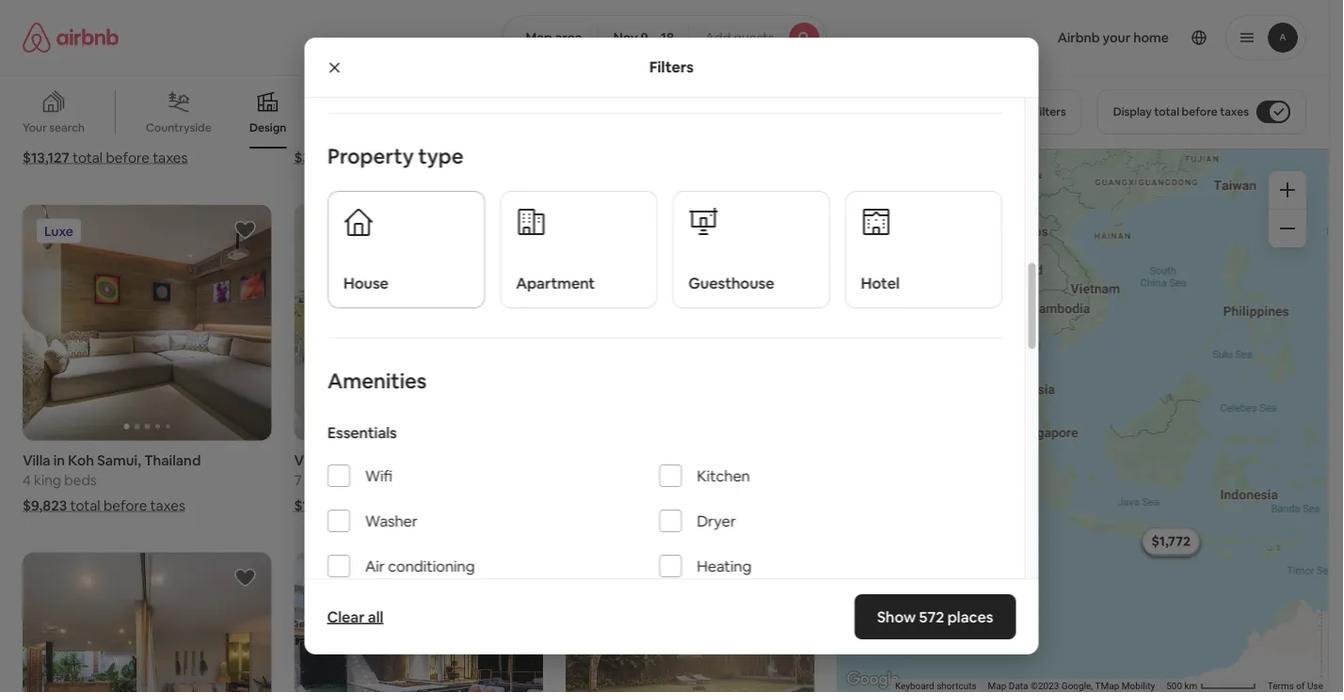 Task type: locate. For each thing, give the bounding box(es) containing it.
1 add to wishlist: villa in koh samui, thailand image from the left
[[234, 219, 257, 241]]

$18,867
[[294, 497, 345, 516]]

8
[[294, 103, 302, 122]]

in inside villa in koh samui, thailand 7 beds $18,867 total before taxes
[[325, 452, 337, 470]]

villa up 4
[[23, 452, 50, 470]]

kitchen
[[697, 467, 750, 486]]

clear all
[[327, 608, 384, 627]]

4
[[23, 472, 31, 490]]

keyboard shortcuts button
[[895, 680, 977, 693]]

$3,184
[[1152, 534, 1192, 551]]

2 by from the left
[[359, 123, 375, 142]]

$1,779 button
[[1144, 529, 1200, 555]]

1 vertical spatial king
[[34, 472, 61, 490]]

conditioning
[[388, 557, 475, 576]]

by right search
[[88, 123, 104, 142]]

before inside button
[[1182, 105, 1218, 119]]

apartment button
[[500, 191, 657, 309]]

9
[[641, 29, 649, 46]]

koh for designed
[[340, 84, 366, 102]]

king
[[306, 103, 333, 122], [34, 472, 61, 490]]

samui, inside villa in koh samui, thailand 7 beds $18,867 total before taxes
[[369, 452, 413, 470]]

thailand for taxes
[[416, 452, 473, 470]]

beds up architects
[[336, 103, 368, 122]]

villa
[[23, 84, 50, 102], [294, 84, 322, 102], [23, 452, 50, 470], [294, 452, 322, 470], [566, 452, 594, 470]]

villa in ko samui, thailand 10 beds designed by fractal architecture $13,127 total before taxes
[[23, 84, 236, 167]]

total
[[1155, 105, 1180, 119], [72, 149, 103, 167], [347, 149, 377, 167], [70, 497, 100, 516], [348, 497, 378, 516], [615, 497, 645, 516]]

architects
[[294, 141, 362, 159]]

$2,272 button
[[1143, 529, 1201, 556]]

1 horizontal spatial by
[[359, 123, 375, 142]]

before right the display on the top right of the page
[[1182, 105, 1218, 119]]

$3,193 button
[[1144, 531, 1201, 557]]

filters
[[650, 57, 694, 77]]

$13,127
[[23, 149, 69, 167], [985, 337, 1029, 354]]

property
[[327, 142, 413, 169]]

map left area
[[526, 29, 553, 46]]

1 horizontal spatial map
[[988, 681, 1007, 693]]

countryside
[[146, 121, 212, 135]]

add guests button
[[689, 15, 827, 60]]

villa in koh samui, thailand 7 beds $18,867 total before taxes
[[294, 452, 473, 516]]

500 km
[[1167, 681, 1200, 693]]

taxes inside villa in koh samui, thailand 4 king beds $9,823 total before taxes
[[150, 497, 185, 516]]

500 km button
[[1161, 680, 1262, 693]]

beds right '10'
[[40, 103, 72, 122]]

koh inside villa in koh samui, thailand 7 beds $18,867 total before taxes
[[340, 452, 366, 470]]

beds inside villa in koh samui, thailand 4 king beds $9,823 total before taxes
[[64, 472, 97, 490]]

designed up the $31,779
[[294, 123, 356, 142]]

samui, inside villa in koh samui, thailand 4 king beds $9,823 total before taxes
[[97, 452, 141, 470]]

in inside villa in koh samui, thailand 4 king beds $9,823 total before taxes
[[53, 452, 65, 470]]

zoom out image
[[1281, 221, 1296, 236]]

all
[[368, 608, 384, 627]]

samui, for by
[[369, 84, 413, 102]]

villa inside villa in ko samui, thailand 10 beds designed by fractal architecture $13,127 total before taxes
[[23, 84, 50, 102]]

villa up 7
[[294, 452, 322, 470]]

google,
[[1062, 681, 1094, 693]]

heating
[[697, 557, 751, 576]]

taxes inside button
[[1220, 105, 1249, 119]]

before right $9,823
[[103, 497, 147, 516]]

in
[[53, 84, 65, 102], [325, 84, 337, 102], [53, 452, 65, 470], [325, 452, 337, 470], [597, 452, 608, 470]]

18
[[661, 29, 674, 46]]

2 designed from the left
[[294, 123, 356, 142]]

beds
[[40, 103, 72, 122], [336, 103, 368, 122], [64, 472, 97, 490], [305, 472, 337, 490]]

group containing your search
[[0, 75, 996, 149]]

use
[[1308, 681, 1324, 693]]

beds inside villa in koh samui, thailand 7 beds $18,867 total before taxes
[[305, 472, 337, 490]]

in down essentials
[[325, 452, 337, 470]]

thailand inside villa in koh samui, thailand 8 king beds designed by gary fell, gfab architects
[[416, 84, 473, 102]]

samui, inside villa in koh samui, thailand 8 king beds designed by gary fell, gfab architects
[[369, 84, 413, 102]]

profile element
[[850, 0, 1307, 75]]

1 horizontal spatial $13,127
[[985, 337, 1029, 354]]

koh inside villa in koh samui, thailand 4 king beds $9,823 total before taxes
[[68, 452, 94, 470]]

by inside villa in koh samui, thailand 8 king beds designed by gary fell, gfab architects
[[359, 123, 375, 142]]

500
[[1167, 681, 1183, 693]]

guesthouse button
[[672, 191, 830, 309]]

0 horizontal spatial $13,127
[[23, 149, 69, 167]]

in inside villa in koh samui, thailand 8 king beds designed by gary fell, gfab architects
[[325, 84, 337, 102]]

add guests
[[705, 29, 775, 46]]

taxes inside villa in ko samui, thailand 10 beds designed by fractal architecture $13,127 total before taxes
[[153, 149, 188, 167]]

lipa
[[611, 452, 639, 470]]

villa for 8
[[294, 84, 322, 102]]

map area button
[[502, 15, 598, 60]]

thailand inside villa in koh samui, thailand 7 beds $18,867 total before taxes
[[416, 452, 473, 470]]

koh inside villa in koh samui, thailand 8 king beds designed by gary fell, gfab architects
[[340, 84, 366, 102]]

add to wishlist: villa in koh samui, thailand image for villa in koh samui, thailand 7 beds $18,867 total before taxes
[[506, 219, 528, 241]]

thailand inside villa in ko samui, thailand 10 beds designed by fractal architecture $13,127 total before taxes
[[136, 84, 193, 102]]

0 horizontal spatial by
[[88, 123, 104, 142]]

before down fractal
[[106, 149, 150, 167]]

hotel button
[[845, 191, 1002, 309]]

architecture
[[154, 123, 236, 142]]

1 vertical spatial map
[[988, 681, 1007, 693]]

nov 9 – 18 button
[[598, 15, 690, 60]]

in up $9,823
[[53, 452, 65, 470]]

villa for 7
[[294, 452, 322, 470]]

$1,875
[[1152, 534, 1192, 551]]

map inside button
[[526, 29, 553, 46]]

villa up '10'
[[23, 84, 50, 102]]

map left data
[[988, 681, 1007, 693]]

google image
[[842, 669, 904, 693]]

dryer
[[697, 512, 736, 531]]

–
[[652, 29, 658, 46]]

fell,
[[413, 123, 438, 142]]

washer
[[365, 512, 417, 531]]

1 vertical spatial $13,127
[[985, 337, 1029, 354]]

map for map area
[[526, 29, 553, 46]]

before down "wifi"
[[382, 497, 425, 516]]

data
[[1009, 681, 1029, 693]]

add to wishlist: villa in koh samui, thailand image
[[234, 219, 257, 241], [506, 219, 528, 241]]

by
[[88, 123, 104, 142], [359, 123, 375, 142]]

before
[[1182, 105, 1218, 119], [106, 149, 150, 167], [380, 149, 424, 167], [103, 497, 147, 516], [382, 497, 425, 516], [648, 497, 692, 516]]

guests
[[734, 29, 775, 46]]

villa up "8"
[[294, 84, 322, 102]]

noi,
[[642, 452, 668, 470]]

in left ko
[[53, 84, 65, 102]]

house button
[[327, 191, 485, 309]]

0 vertical spatial map
[[526, 29, 553, 46]]

0 vertical spatial king
[[306, 103, 333, 122]]

king inside villa in koh samui, thailand 8 king beds designed by gary fell, gfab architects
[[306, 103, 333, 122]]

terms
[[1268, 681, 1295, 693]]

thailand inside villa in koh samui, thailand 4 king beds $9,823 total before taxes
[[144, 452, 201, 470]]

in for 8
[[325, 84, 337, 102]]

in up architects
[[325, 84, 337, 102]]

0 horizontal spatial map
[[526, 29, 553, 46]]

designed down '10'
[[23, 123, 85, 142]]

group inside 'filters' 'dialog'
[[305, 0, 1025, 114]]

total inside villa in ko samui, thailand 10 beds designed by fractal architecture $13,127 total before taxes
[[72, 149, 103, 167]]

5.0 out of 5 average rating,  5 reviews image
[[216, 84, 272, 102]]

villa inside villa in koh samui, thailand 8 king beds designed by gary fell, gfab architects
[[294, 84, 322, 102]]

king right 4
[[34, 472, 61, 490]]

$13,127 inside $13,127 button
[[985, 337, 1029, 354]]

thailand for gary
[[416, 84, 473, 102]]

map
[[526, 29, 553, 46], [988, 681, 1007, 693]]

2 add to wishlist: villa in koh samui, thailand image from the left
[[506, 219, 528, 241]]

samui, for before
[[369, 452, 413, 470]]

None search field
[[502, 15, 827, 60]]

0 vertical spatial $13,127
[[23, 149, 69, 167]]

villa for 10
[[23, 84, 50, 102]]

beds up $9,823
[[64, 472, 97, 490]]

before inside villa in koh samui, thailand 4 king beds $9,823 total before taxes
[[103, 497, 147, 516]]

1 horizontal spatial add to wishlist: villa in koh samui, thailand image
[[506, 219, 528, 241]]

$1,369
[[1151, 534, 1192, 551]]

1 horizontal spatial designed
[[294, 123, 356, 142]]

in inside villa in ko samui, thailand 10 beds designed by fractal architecture $13,127 total before taxes
[[53, 84, 65, 102]]

5.0
[[231, 84, 251, 102]]

$1,772 button
[[1144, 529, 1200, 555]]

designed
[[23, 123, 85, 142], [294, 123, 356, 142]]

display total before taxes
[[1114, 105, 1249, 119]]

(12)
[[789, 84, 815, 102]]

add to wishlist: villa in koh samui, thailand image for villa in koh samui, thailand 4 king beds $9,823 total before taxes
[[234, 219, 257, 241]]

$1,369 button
[[1143, 529, 1200, 555]]

king inside villa in koh samui, thailand 4 king beds $9,823 total before taxes
[[34, 472, 61, 490]]

total inside villa in koh samui, thailand 4 king beds $9,823 total before taxes
[[70, 497, 100, 516]]

0 horizontal spatial king
[[34, 472, 61, 490]]

koh
[[340, 84, 366, 102], [68, 452, 94, 470], [340, 452, 366, 470]]

samui, inside villa in ko samui, thailand 10 beds designed by fractal architecture $13,127 total before taxes
[[89, 84, 133, 102]]

samui,
[[89, 84, 133, 102], [369, 84, 413, 102], [97, 452, 141, 470], [369, 452, 413, 470]]

none search field containing map area
[[502, 15, 827, 60]]

before inside villa in ko samui, thailand 10 beds designed by fractal architecture $13,127 total before taxes
[[106, 149, 150, 167]]

1 horizontal spatial king
[[306, 103, 333, 122]]

$13,127 button
[[977, 332, 1038, 358]]

0 horizontal spatial designed
[[23, 123, 85, 142]]

beds right 7
[[305, 472, 337, 490]]

beds inside villa in ko samui, thailand 10 beds designed by fractal architecture $13,127 total before taxes
[[40, 103, 72, 122]]

gary
[[378, 123, 410, 142]]

0 horizontal spatial add to wishlist: villa in koh samui, thailand image
[[234, 219, 257, 241]]

1 by from the left
[[88, 123, 104, 142]]

before down the gary
[[380, 149, 424, 167]]

villa inside villa in koh samui, thailand 7 beds $18,867 total before taxes
[[294, 452, 322, 470]]

villa inside villa in koh samui, thailand 4 king beds $9,823 total before taxes
[[23, 452, 50, 470]]

king right "8"
[[306, 103, 333, 122]]

by up "property"
[[359, 123, 375, 142]]

1 designed from the left
[[23, 123, 85, 142]]

group
[[305, 0, 1025, 114], [0, 75, 996, 149], [23, 205, 272, 441], [294, 205, 543, 441], [566, 205, 815, 441], [23, 553, 272, 693], [294, 553, 543, 693], [566, 553, 815, 693]]



Task type: vqa. For each thing, say whether or not it's contained in the screenshot.
TOTAL
yes



Task type: describe. For each thing, give the bounding box(es) containing it.
samui, for fractal
[[89, 84, 133, 102]]

add
[[705, 29, 731, 46]]

villa in koh samui, thailand 8 king beds designed by gary fell, gfab architects
[[294, 84, 477, 159]]

total before taxes
[[615, 497, 730, 516]]

$9,823
[[23, 497, 67, 516]]

total inside button
[[1155, 105, 1180, 119]]

in for 7
[[325, 452, 337, 470]]

keyboard shortcuts
[[895, 681, 977, 693]]

google map
showing 23 stays. region
[[838, 149, 1329, 693]]

design
[[250, 121, 287, 135]]

display
[[1114, 105, 1152, 119]]

show
[[878, 608, 916, 627]]

ko
[[68, 84, 86, 102]]

$911
[[1159, 532, 1187, 549]]

before down noi,
[[648, 497, 692, 516]]

nov
[[614, 29, 638, 46]]

king for 4
[[34, 472, 61, 490]]

your
[[23, 121, 47, 135]]

add to wishlist: villa in kuta utara, indonesia image
[[234, 567, 257, 590]]

of
[[1297, 681, 1306, 693]]

villa in koh samui, thailand 4 king beds $9,823 total before taxes
[[23, 452, 201, 516]]

display total before taxes button
[[1098, 89, 1307, 135]]

show 572 places link
[[855, 595, 1016, 640]]

7
[[294, 472, 302, 490]]

taxes inside villa in koh samui, thailand 7 beds $18,867 total before taxes
[[428, 497, 463, 516]]

4.5 (12)
[[766, 84, 815, 102]]

thailand for architecture
[[136, 84, 193, 102]]

clear
[[327, 608, 365, 627]]

$31,779 total before taxes
[[294, 149, 462, 167]]

map data ©2023 google, tmap mobility
[[988, 681, 1155, 693]]

before inside villa in koh samui, thailand 7 beds $18,867 total before taxes
[[382, 497, 425, 516]]

add to wishlist: villa in kecamatan ubud, indonesia image
[[506, 567, 528, 590]]

4.5
[[766, 84, 786, 102]]

in left lipa
[[597, 452, 608, 470]]

5.0 (5)
[[231, 84, 272, 102]]

clear all button
[[318, 599, 393, 636]]

king for 8
[[306, 103, 333, 122]]

koh for $9,823
[[68, 452, 94, 470]]

guesthouse
[[688, 274, 774, 293]]

essentials
[[327, 423, 397, 443]]

total before taxes button
[[566, 497, 730, 516]]

shortcuts
[[937, 681, 977, 693]]

by inside villa in ko samui, thailand 10 beds designed by fractal architecture $13,127 total before taxes
[[88, 123, 104, 142]]

designed inside villa in koh samui, thailand 8 king beds designed by gary fell, gfab architects
[[294, 123, 356, 142]]

in for 4
[[53, 452, 65, 470]]

beds inside villa in koh samui, thailand 8 king beds designed by gary fell, gfab architects
[[336, 103, 368, 122]]

fractal
[[107, 123, 151, 142]]

designed inside villa in ko samui, thailand 10 beds designed by fractal architecture $13,127 total before taxes
[[23, 123, 85, 142]]

hotel
[[861, 274, 900, 293]]

km
[[1185, 681, 1198, 693]]

zoom in image
[[1281, 183, 1296, 198]]

gfab
[[441, 123, 477, 142]]

nov 9 – 18
[[614, 29, 674, 46]]

property type
[[327, 142, 463, 169]]

your search
[[23, 121, 85, 135]]

4.5 out of 5 average rating,  12 reviews image
[[751, 84, 815, 102]]

in for 10
[[53, 84, 65, 102]]

places
[[948, 608, 994, 627]]

area
[[555, 29, 582, 46]]

add to wishlist: villa in canggu, indonesia image
[[777, 567, 800, 590]]

$31,779
[[294, 149, 344, 167]]

terms of use link
[[1268, 681, 1324, 693]]

koh for total
[[340, 452, 366, 470]]

572
[[920, 608, 945, 627]]

air
[[365, 557, 384, 576]]

map for map data ©2023 google, tmap mobility
[[988, 681, 1007, 693]]

amenities
[[327, 368, 426, 395]]

villa for 4
[[23, 452, 50, 470]]

©2023
[[1031, 681, 1060, 693]]

map area
[[526, 29, 582, 46]]

tmap
[[1096, 681, 1120, 693]]

(5)
[[254, 84, 272, 102]]

$3,193
[[1153, 536, 1192, 553]]

total inside villa in koh samui, thailand 7 beds $18,867 total before taxes
[[348, 497, 378, 516]]

apartment
[[516, 274, 595, 293]]

samui, for total
[[97, 452, 141, 470]]

villa in lipa noi, thailand
[[566, 452, 728, 470]]

show 572 places
[[878, 608, 994, 627]]

$13,127 inside villa in ko samui, thailand 10 beds designed by fractal architecture $13,127 total before taxes
[[23, 149, 69, 167]]

type
[[418, 142, 463, 169]]

$911 button
[[1151, 528, 1195, 554]]

$2,272
[[1151, 534, 1193, 551]]

mobility
[[1122, 681, 1155, 693]]

house
[[343, 274, 388, 293]]

$3,184 button
[[1143, 529, 1200, 555]]

villa left lipa
[[566, 452, 594, 470]]

wifi
[[365, 467, 392, 486]]

air conditioning
[[365, 557, 475, 576]]

keyboard
[[895, 681, 935, 693]]

$1,875 button
[[1144, 529, 1200, 556]]

10
[[23, 103, 37, 122]]

filters dialog
[[305, 0, 1039, 655]]

thailand for before
[[144, 452, 201, 470]]

search
[[49, 121, 85, 135]]

$1,772
[[1152, 534, 1191, 551]]



